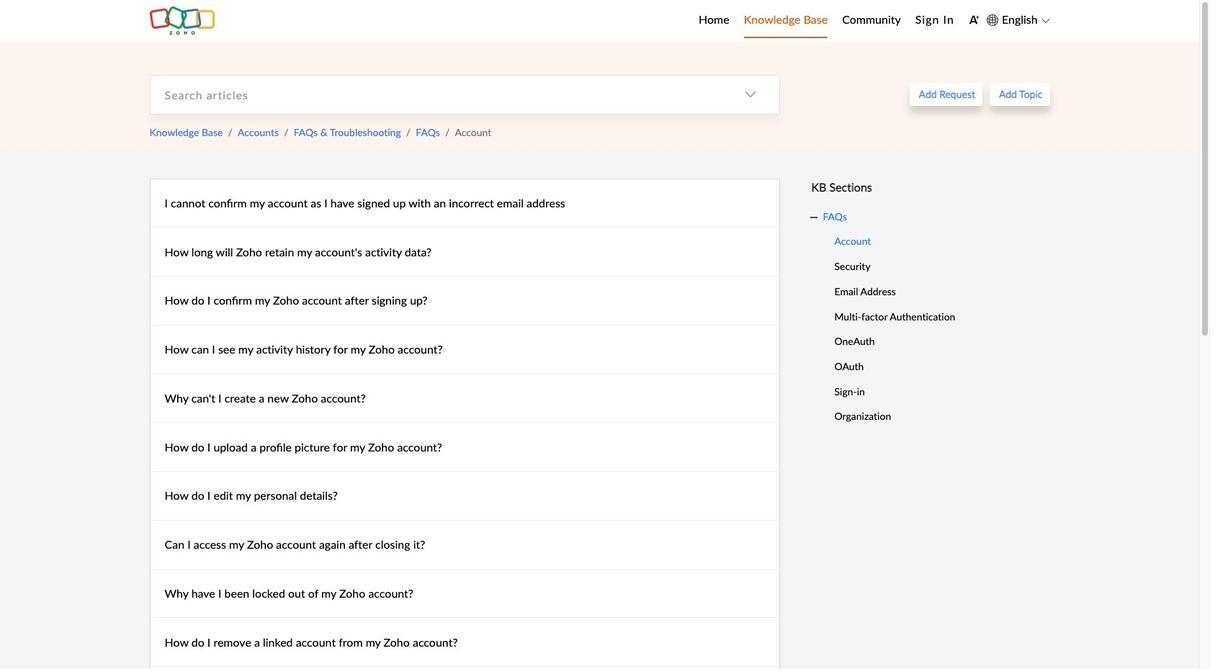 Task type: vqa. For each thing, say whether or not it's contained in the screenshot.
user preference Element
yes



Task type: describe. For each thing, give the bounding box(es) containing it.
Search articles field
[[150, 75, 721, 114]]

choose category element
[[721, 75, 779, 114]]

choose languages element
[[987, 11, 1050, 29]]



Task type: locate. For each thing, give the bounding box(es) containing it.
choose category image
[[744, 89, 756, 100]]

user preference image
[[969, 14, 980, 25]]

user preference element
[[969, 10, 980, 32]]



